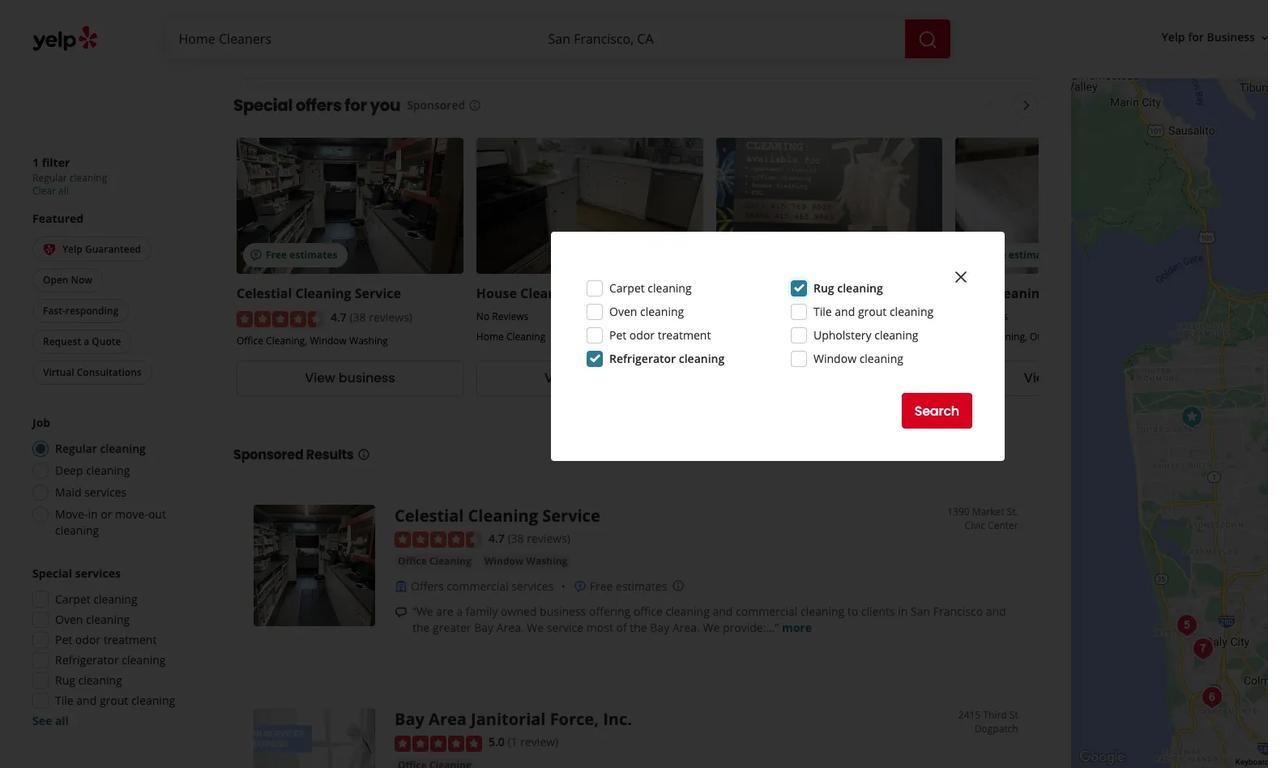 Task type: describe. For each thing, give the bounding box(es) containing it.
2415 third st dogpatch
[[959, 709, 1019, 736]]

upholstery
[[814, 327, 872, 343]]

cleaning up upholstery
[[808, 285, 864, 303]]

cleaning inside move-in or move-out cleaning
[[55, 523, 99, 538]]

1 horizontal spatial free estimates
[[590, 579, 667, 594]]

1 horizontal spatial estimates
[[616, 579, 667, 594]]

cleaning right the house
[[520, 285, 576, 303]]

4.7 (38 reviews) for right 4.7 star rating image
[[489, 531, 571, 546]]

responding
[[65, 304, 119, 318]]

consultations
[[77, 366, 142, 379]]

reviews) for 4.7 star rating image to the left
[[369, 310, 413, 325]]

most
[[587, 620, 613, 636]]

office cleaning, home cleaning
[[716, 330, 859, 344]]

sponsored for sponsored
[[407, 98, 465, 113]]

(1
[[508, 735, 518, 750]]

window washing button
[[481, 554, 571, 570]]

hellen family cleaning
[[716, 285, 864, 303]]

st
[[1010, 709, 1019, 722]]

search button
[[902, 393, 973, 429]]

now
[[71, 273, 92, 287]]

2 horizontal spatial estimates
[[1009, 248, 1057, 262]]

get
[[751, 369, 774, 388]]

0 vertical spatial washing
[[349, 334, 388, 348]]

services down the window washing button
[[512, 579, 554, 594]]

more
[[782, 620, 812, 636]]

0 horizontal spatial pet odor treatment
[[55, 632, 157, 648]]

virtual consultations button
[[32, 361, 152, 385]]

1 filter regular cleaning clear all
[[32, 154, 107, 197]]

0 horizontal spatial 4.7 star rating image
[[237, 311, 324, 327]]

oven inside 'search' dialog
[[610, 304, 637, 319]]

no inside start cleaning service no reviews home cleaning, office cleaning
[[956, 310, 969, 324]]

16 free estimates v2 image inside free estimates link
[[250, 249, 263, 262]]

treatment inside 'search' dialog
[[658, 327, 711, 343]]

0 horizontal spatial bay
[[395, 709, 425, 730]]

1 vertical spatial 16 info v2 image
[[357, 448, 370, 461]]

featured
[[32, 210, 84, 226]]

cleaning right start
[[991, 285, 1048, 303]]

16 speech v2 image
[[395, 606, 408, 619]]

5.0 (1 review)
[[489, 735, 559, 750]]

house cleaning link
[[476, 285, 576, 303]]

in inside move-in or move-out cleaning
[[88, 507, 98, 522]]

house
[[476, 285, 517, 303]]

view business link for cleaning,
[[956, 361, 1183, 396]]

sponsored results
[[233, 446, 354, 464]]

celestial cleaning service image
[[254, 505, 375, 626]]

1 area. from the left
[[497, 620, 524, 636]]

yelp for yelp guaranteed
[[62, 242, 83, 256]]

fast-
[[43, 304, 65, 318]]

previous image
[[980, 96, 999, 115]]

5 star rating image
[[395, 736, 482, 752]]

option group containing job
[[28, 415, 201, 539]]

reviews) for right 4.7 star rating image
[[527, 531, 571, 546]]

office for office cleaning, home cleaning
[[716, 330, 743, 344]]

hellen family cleaning link
[[716, 285, 864, 303]]

16 chevron down v2 image
[[1259, 31, 1268, 44]]

view for celestial cleaning service
[[305, 369, 335, 388]]

1 we from the left
[[527, 620, 544, 636]]

get pricing & availability button
[[716, 361, 943, 396]]

office cleaning
[[398, 555, 472, 568]]

1 vertical spatial oven
[[55, 612, 83, 627]]

4.7 for 4.7 star rating image to the left
[[331, 310, 347, 325]]

1 vertical spatial pet
[[55, 632, 72, 648]]

deep
[[55, 463, 83, 478]]

special offers for you
[[233, 94, 401, 117]]

16 yelp guaranteed v2 image
[[43, 243, 56, 256]]

francisco
[[934, 604, 983, 619]]

offers commercial services
[[411, 579, 554, 594]]

and inside 'search' dialog
[[835, 304, 855, 319]]

open now button
[[32, 268, 103, 293]]

featured group
[[29, 210, 201, 388]]

cleaning, for service
[[266, 334, 308, 348]]

quote
[[92, 335, 121, 349]]

service inside start cleaning service no reviews home cleaning, office cleaning
[[1051, 285, 1097, 303]]

availability
[[838, 369, 908, 388]]

clients
[[861, 604, 895, 619]]

0 vertical spatial celestial cleaning service link
[[237, 285, 401, 303]]

request a quote
[[43, 335, 121, 349]]

2415
[[959, 709, 981, 722]]

1 vertical spatial all
[[55, 713, 69, 729]]

refrigerator cleaning inside 'search' dialog
[[610, 351, 725, 366]]

are
[[436, 604, 454, 619]]

window washing link
[[481, 554, 571, 570]]

special for special services
[[32, 566, 72, 581]]

1 horizontal spatial 16 free estimates v2 image
[[574, 580, 587, 593]]

san
[[911, 604, 931, 619]]

odor inside 'search' dialog
[[630, 327, 655, 343]]

1 vertical spatial celestial
[[395, 505, 464, 527]]

provide:…"
[[723, 620, 779, 636]]

dogpatch
[[975, 722, 1019, 736]]

more link
[[782, 620, 812, 636]]

request
[[43, 335, 81, 349]]

1 horizontal spatial free
[[590, 579, 613, 594]]

fast-responding
[[43, 304, 119, 318]]

offers
[[411, 579, 444, 594]]

carpet inside 'search' dialog
[[610, 280, 645, 296]]

search image
[[918, 30, 937, 49]]

move-
[[55, 507, 88, 522]]

tile inside group
[[55, 693, 74, 708]]

no inside house cleaning no reviews home cleaning view business
[[476, 310, 490, 324]]

free estimates link for start cleaning service
[[956, 138, 1183, 274]]

1
[[32, 154, 39, 170]]

tile inside 'search' dialog
[[814, 304, 832, 319]]

google image
[[1075, 747, 1129, 768]]

pet inside 'search' dialog
[[610, 327, 627, 343]]

request a quote button
[[32, 330, 132, 354]]

0 vertical spatial celestial
[[237, 285, 292, 303]]

search dialog
[[0, 0, 1268, 768]]

1390
[[948, 505, 970, 519]]

(38 for right 4.7 star rating image
[[508, 531, 524, 546]]

civic
[[965, 519, 986, 532]]

keyboard
[[1236, 758, 1268, 767]]

view business link for view
[[476, 361, 703, 396]]

yelp for business button
[[1155, 23, 1268, 52]]

1 vertical spatial treatment
[[104, 632, 157, 648]]

office cleaning button
[[395, 554, 475, 570]]

washing inside button
[[526, 555, 568, 568]]

celestial cleaning service for the bottom celestial cleaning service link
[[395, 505, 600, 527]]

refrigerator cleaning inside group
[[55, 652, 166, 668]]

maid services
[[55, 485, 127, 500]]

clear all link
[[32, 184, 69, 197]]

get pricing & availability
[[751, 369, 908, 388]]

house cleaning no reviews home cleaning view business
[[476, 285, 635, 388]]

0 vertical spatial commercial
[[447, 579, 509, 594]]

cleaning down house cleaning link at top left
[[507, 330, 546, 344]]

window cleaning
[[814, 351, 904, 366]]

cleaning up window cleaning
[[820, 330, 859, 344]]

1390 market st. civic center
[[948, 505, 1019, 532]]

virtual
[[43, 366, 74, 379]]

st.
[[1007, 505, 1019, 519]]

1 horizontal spatial 4.7 star rating image
[[395, 532, 482, 548]]

office
[[634, 604, 663, 619]]

force,
[[550, 709, 599, 730]]

keyboard button
[[1236, 757, 1268, 768]]

of
[[616, 620, 627, 636]]

job
[[32, 415, 50, 430]]

business inside "we are a family owned business offering office cleaning and commercial cleaning to clients in san francisco and the greater bay area. we service most of the bay area. we provide:…"
[[540, 604, 586, 619]]

to
[[848, 604, 859, 619]]

oven cleaning inside group
[[55, 612, 130, 627]]

close image
[[952, 267, 971, 287]]

view for start cleaning service
[[1024, 369, 1055, 388]]

1 vertical spatial regular
[[55, 441, 97, 456]]

offers
[[296, 94, 342, 117]]

tile and grout cleaning inside 'search' dialog
[[814, 304, 934, 319]]

2 horizontal spatial free estimates
[[985, 248, 1057, 262]]

16 commercial services v2 image
[[395, 580, 408, 593]]

2 horizontal spatial free
[[985, 248, 1006, 262]]

special for special offers for you
[[233, 94, 293, 117]]

cleaning inside 'button'
[[429, 555, 472, 568]]

all inside 1 filter regular cleaning clear all
[[58, 184, 69, 197]]

2 horizontal spatial bay
[[650, 620, 670, 636]]

results
[[306, 446, 354, 464]]

family
[[761, 285, 804, 303]]

cleaning up window washing
[[468, 505, 538, 527]]

grout inside 'search' dialog
[[858, 304, 887, 319]]

owned
[[501, 604, 537, 619]]

4.7 (38 reviews) for 4.7 star rating image to the left
[[331, 310, 413, 325]]

see all
[[32, 713, 69, 729]]

regular inside 1 filter regular cleaning clear all
[[32, 171, 67, 184]]

yelp guaranteed button
[[32, 236, 152, 262]]

(38 for 4.7 star rating image to the left
[[350, 310, 366, 325]]

upholstery cleaning
[[814, 327, 919, 343]]

0 horizontal spatial for
[[345, 94, 367, 117]]

window washing
[[484, 555, 568, 568]]

in inside "we are a family owned business offering office cleaning and commercial cleaning to clients in san francisco and the greater bay area. we service most of the bay area. we provide:…"
[[898, 604, 908, 619]]

2 we from the left
[[703, 620, 720, 636]]



Task type: locate. For each thing, give the bounding box(es) containing it.
grout
[[858, 304, 887, 319], [100, 693, 128, 708]]

tile and grout cleaning up see all
[[55, 693, 175, 708]]

1 horizontal spatial area.
[[673, 620, 700, 636]]

commercial up provide:…"
[[736, 604, 798, 619]]

1 horizontal spatial commercial
[[736, 604, 798, 619]]

loany's deep cleaning service image
[[1197, 681, 1229, 714]]

5.0
[[489, 735, 505, 750]]

0 vertical spatial 16 free estimates v2 image
[[250, 249, 263, 262]]

area. down owned
[[497, 620, 524, 636]]

for left you
[[345, 94, 367, 117]]

2 reviews from the left
[[972, 310, 1008, 324]]

1 horizontal spatial tile and grout cleaning
[[814, 304, 934, 319]]

cleaning inside 1 filter regular cleaning clear all
[[70, 171, 107, 184]]

1 horizontal spatial a
[[457, 604, 463, 619]]

1 horizontal spatial free estimates link
[[956, 138, 1183, 274]]

0 horizontal spatial the
[[413, 620, 430, 636]]

review)
[[521, 735, 559, 750]]

1 vertical spatial tile and grout cleaning
[[55, 693, 175, 708]]

rug up see all
[[55, 673, 75, 688]]

home down start
[[956, 330, 984, 344]]

a
[[84, 335, 89, 349], [457, 604, 463, 619]]

business inside house cleaning no reviews home cleaning view business
[[578, 369, 635, 388]]

refrigerator inside 'search' dialog
[[610, 351, 676, 366]]

1 horizontal spatial refrigerator
[[610, 351, 676, 366]]

(38 up office cleaning, window washing
[[350, 310, 366, 325]]

1 vertical spatial special
[[32, 566, 72, 581]]

services
[[84, 485, 127, 500], [75, 566, 121, 581], [512, 579, 554, 594]]

0 horizontal spatial yelp
[[62, 242, 83, 256]]

0 vertical spatial reviews)
[[369, 310, 413, 325]]

area
[[429, 709, 467, 730]]

group
[[28, 566, 201, 729]]

0 vertical spatial 4.7 star rating image
[[237, 311, 324, 327]]

washing
[[349, 334, 388, 348], [526, 555, 568, 568]]

refrigerator inside group
[[55, 652, 119, 668]]

cleaning up offers
[[429, 555, 472, 568]]

2 free estimates link from the left
[[956, 138, 1183, 274]]

0 horizontal spatial reviews
[[492, 310, 529, 324]]

bay down office
[[650, 620, 670, 636]]

1 horizontal spatial washing
[[526, 555, 568, 568]]

pricing
[[777, 369, 822, 388]]

1 vertical spatial 4.7 star rating image
[[395, 532, 482, 548]]

family
[[466, 604, 498, 619]]

1 no from the left
[[476, 310, 490, 324]]

3 home from the left
[[956, 330, 984, 344]]

carpet inside group
[[55, 592, 91, 607]]

we down owned
[[527, 620, 544, 636]]

no down the house
[[476, 310, 490, 324]]

0 vertical spatial tile
[[814, 304, 832, 319]]

1 horizontal spatial grout
[[858, 304, 887, 319]]

1 vertical spatial reviews)
[[527, 531, 571, 546]]

1 horizontal spatial in
[[898, 604, 908, 619]]

4.7 for right 4.7 star rating image
[[489, 531, 505, 546]]

1 horizontal spatial service
[[542, 505, 600, 527]]

1 horizontal spatial celestial
[[395, 505, 464, 527]]

no
[[476, 310, 490, 324], [956, 310, 969, 324]]

area.
[[497, 620, 524, 636], [673, 620, 700, 636]]

1 free estimates link from the left
[[237, 138, 463, 274]]

2 horizontal spatial window
[[814, 351, 857, 366]]

offering
[[589, 604, 631, 619]]

0 horizontal spatial area.
[[497, 620, 524, 636]]

info icon image
[[672, 580, 685, 593], [672, 580, 685, 593]]

janitorial
[[471, 709, 546, 730]]

commercial inside "we are a family owned business offering office cleaning and commercial cleaning to clients in san francisco and the greater bay area. we service most of the bay area. we provide:…"
[[736, 604, 798, 619]]

1 horizontal spatial treatment
[[658, 327, 711, 343]]

oven
[[610, 304, 637, 319], [55, 612, 83, 627]]

home inside start cleaning service no reviews home cleaning, office cleaning
[[956, 330, 984, 344]]

4.7
[[331, 310, 347, 325], [489, 531, 505, 546]]

1 horizontal spatial (38
[[508, 531, 524, 546]]

1 view business from the left
[[305, 369, 395, 388]]

0 horizontal spatial treatment
[[104, 632, 157, 648]]

home up pricing
[[790, 330, 817, 344]]

regular down filter on the top left
[[32, 171, 67, 184]]

2 horizontal spatial service
[[1051, 285, 1097, 303]]

yelp guaranteed
[[62, 242, 141, 256]]

services for special services
[[75, 566, 121, 581]]

window for window cleaning
[[814, 351, 857, 366]]

None search field
[[166, 19, 954, 58]]

bay area janitorial force, inc. link
[[395, 709, 632, 730]]

1 horizontal spatial 4.7 (38 reviews)
[[489, 531, 571, 546]]

yelp for yelp for business
[[1162, 30, 1185, 45]]

tile and grout cleaning
[[814, 304, 934, 319], [55, 693, 175, 708]]

2 no from the left
[[956, 310, 969, 324]]

16 info v2 image
[[469, 99, 482, 112], [357, 448, 370, 461]]

0 horizontal spatial free
[[266, 248, 287, 262]]

2 view from the left
[[545, 369, 575, 388]]

0 horizontal spatial free estimates link
[[237, 138, 463, 274]]

regular cleaning
[[55, 441, 146, 456]]

special inside group
[[32, 566, 72, 581]]

virtual consultations
[[43, 366, 142, 379]]

0 horizontal spatial view
[[305, 369, 335, 388]]

inc.
[[603, 709, 632, 730]]

business
[[339, 369, 395, 388], [578, 369, 635, 388], [1058, 369, 1115, 388], [540, 604, 586, 619]]

1 view from the left
[[305, 369, 335, 388]]

free price estimates from local home cleaners image
[[853, 0, 934, 51]]

next image
[[1017, 96, 1037, 115]]

0 vertical spatial yelp
[[1162, 30, 1185, 45]]

1 horizontal spatial carpet cleaning
[[610, 280, 692, 296]]

victory's cleaning services image
[[1188, 633, 1220, 665]]

area. left provide:…"
[[673, 620, 700, 636]]

special
[[233, 94, 293, 117], [32, 566, 72, 581]]

sponsored left results
[[233, 446, 304, 464]]

reviews inside start cleaning service no reviews home cleaning, office cleaning
[[972, 310, 1008, 324]]

we
[[527, 620, 544, 636], [703, 620, 720, 636]]

treatment
[[658, 327, 711, 343], [104, 632, 157, 648]]

commercial
[[447, 579, 509, 594], [736, 604, 798, 619]]

rug cleaning
[[814, 280, 883, 296], [55, 673, 122, 688]]

home down the house
[[476, 330, 504, 344]]

1 vertical spatial window
[[814, 351, 857, 366]]

tile and grout cleaning up upholstery cleaning
[[814, 304, 934, 319]]

cleaning,
[[745, 330, 787, 344], [986, 330, 1028, 344], [266, 334, 308, 348]]

free estimates link
[[237, 138, 463, 274], [956, 138, 1183, 274]]

0 vertical spatial 4.7
[[331, 310, 347, 325]]

and
[[835, 304, 855, 319], [713, 604, 733, 619], [986, 604, 1006, 619], [76, 693, 97, 708]]

1 horizontal spatial for
[[1188, 30, 1204, 45]]

4.7 star rating image up office cleaning, window washing
[[237, 311, 324, 327]]

commercial up family
[[447, 579, 509, 594]]

tile up see all
[[55, 693, 74, 708]]

sponsored
[[407, 98, 465, 113], [233, 446, 304, 464]]

0 horizontal spatial a
[[84, 335, 89, 349]]

oven cleaning inside 'search' dialog
[[610, 304, 684, 319]]

1 horizontal spatial pet
[[610, 327, 627, 343]]

1 vertical spatial 4.7
[[489, 531, 505, 546]]

1 vertical spatial celestial cleaning service link
[[395, 505, 600, 527]]

celestial
[[237, 285, 292, 303], [395, 505, 464, 527]]

0 vertical spatial oven cleaning
[[610, 304, 684, 319]]

for inside button
[[1188, 30, 1204, 45]]

0 vertical spatial for
[[1188, 30, 1204, 45]]

0 horizontal spatial odor
[[75, 632, 101, 648]]

for left business in the top right of the page
[[1188, 30, 1204, 45]]

0 horizontal spatial washing
[[349, 334, 388, 348]]

2 home from the left
[[790, 330, 817, 344]]

view
[[305, 369, 335, 388], [545, 369, 575, 388], [1024, 369, 1055, 388]]

sponsored for sponsored results
[[233, 446, 304, 464]]

third
[[983, 709, 1007, 722]]

2 view business link from the left
[[476, 361, 703, 396]]

celestial up office cleaning, window washing
[[237, 285, 292, 303]]

celestial cleaning service link up office cleaning, window washing
[[237, 285, 401, 303]]

cleaning up office cleaning, window washing
[[295, 285, 351, 303]]

trejo & daughters cleaning service image
[[1176, 401, 1209, 433]]

3 view from the left
[[1024, 369, 1055, 388]]

celestial cleaning service for the top celestial cleaning service link
[[237, 285, 401, 303]]

special services
[[32, 566, 121, 581]]

cleaning, for cleaning
[[745, 330, 787, 344]]

1 vertical spatial commercial
[[736, 604, 798, 619]]

1 horizontal spatial special
[[233, 94, 293, 117]]

view business down start cleaning service no reviews home cleaning, office cleaning
[[1024, 369, 1115, 388]]

0 horizontal spatial 16 free estimates v2 image
[[250, 249, 263, 262]]

1 horizontal spatial rug
[[814, 280, 835, 296]]

yelp inside "featured" group
[[62, 242, 83, 256]]

1 horizontal spatial carpet
[[610, 280, 645, 296]]

4.7 (38 reviews) up window washing
[[489, 531, 571, 546]]

16 free estimates v2 image
[[250, 249, 263, 262], [574, 580, 587, 593]]

0 horizontal spatial refrigerator
[[55, 652, 119, 668]]

0 vertical spatial pet
[[610, 327, 627, 343]]

1 vertical spatial oven cleaning
[[55, 612, 130, 627]]

odor
[[630, 327, 655, 343], [75, 632, 101, 648]]

0 horizontal spatial window
[[310, 334, 347, 348]]

map region
[[904, 0, 1268, 768]]

view business for start cleaning service
[[1024, 369, 1115, 388]]

office for office cleaning
[[398, 555, 427, 568]]

1 home from the left
[[476, 330, 504, 344]]

no down start
[[956, 310, 969, 324]]

all right the see
[[55, 713, 69, 729]]

celestial cleaning service up office cleaning, window washing
[[237, 285, 401, 303]]

hellen
[[716, 285, 758, 303]]

2 area. from the left
[[673, 620, 700, 636]]

special left offers
[[233, 94, 293, 117]]

cleaning
[[295, 285, 351, 303], [520, 285, 576, 303], [808, 285, 864, 303], [991, 285, 1048, 303], [507, 330, 546, 344], [820, 330, 859, 344], [1059, 330, 1099, 344], [468, 505, 538, 527], [429, 555, 472, 568]]

a inside "we are a family owned business offering office cleaning and commercial cleaning to clients in san francisco and the greater bay area. we service most of the bay area. we provide:…"
[[457, 604, 463, 619]]

carpet cleaning inside group
[[55, 592, 137, 607]]

0 horizontal spatial estimates
[[290, 248, 338, 262]]

view inside house cleaning no reviews home cleaning view business
[[545, 369, 575, 388]]

"we
[[413, 604, 433, 619]]

window inside button
[[484, 555, 524, 568]]

fast-responding button
[[32, 299, 129, 323]]

1 the from the left
[[413, 620, 430, 636]]

cleaning
[[70, 171, 107, 184], [648, 280, 692, 296], [837, 280, 883, 296], [640, 304, 684, 319], [890, 304, 934, 319], [875, 327, 919, 343], [679, 351, 725, 366], [860, 351, 904, 366], [100, 441, 146, 456], [86, 463, 130, 478], [55, 523, 99, 538], [93, 592, 137, 607], [666, 604, 710, 619], [801, 604, 845, 619], [86, 612, 130, 627], [122, 652, 166, 668], [78, 673, 122, 688], [131, 693, 175, 708]]

see all button
[[32, 713, 69, 729]]

carpet
[[610, 280, 645, 296], [55, 592, 91, 607]]

view business for celestial cleaning service
[[305, 369, 395, 388]]

rug cleaning inside 'search' dialog
[[814, 280, 883, 296]]

filter
[[42, 154, 70, 170]]

0 horizontal spatial view business
[[305, 369, 395, 388]]

services inside group
[[75, 566, 121, 581]]

or
[[101, 507, 112, 522]]

open now
[[43, 273, 92, 287]]

yelp left business in the top right of the page
[[1162, 30, 1185, 45]]

0 horizontal spatial celestial
[[237, 285, 292, 303]]

1 vertical spatial washing
[[526, 555, 568, 568]]

0 vertical spatial oven
[[610, 304, 637, 319]]

0 horizontal spatial oven cleaning
[[55, 612, 130, 627]]

celestial cleaning service up window washing
[[395, 505, 600, 527]]

we left provide:…"
[[703, 620, 720, 636]]

celestial up office cleaning at the left bottom of page
[[395, 505, 464, 527]]

1 horizontal spatial sponsored
[[407, 98, 465, 113]]

0 vertical spatial odor
[[630, 327, 655, 343]]

regular
[[32, 171, 67, 184], [55, 441, 97, 456]]

4.7 star rating image
[[237, 311, 324, 327], [395, 532, 482, 548]]

odor inside group
[[75, 632, 101, 648]]

regular up deep
[[55, 441, 97, 456]]

rug cleaning up see all
[[55, 673, 122, 688]]

all right clear
[[58, 184, 69, 197]]

reviews inside house cleaning no reviews home cleaning view business
[[492, 310, 529, 324]]

yelp right 16 yelp guaranteed v2 image
[[62, 242, 83, 256]]

rug inside 'search' dialog
[[814, 280, 835, 296]]

0 horizontal spatial grout
[[100, 693, 128, 708]]

business
[[1207, 30, 1255, 45]]

1 horizontal spatial view
[[545, 369, 575, 388]]

0 horizontal spatial carpet
[[55, 592, 91, 607]]

view business down office cleaning, window washing
[[305, 369, 395, 388]]

0 horizontal spatial view business link
[[237, 361, 463, 396]]

a right are
[[457, 604, 463, 619]]

0 vertical spatial 4.7 (38 reviews)
[[331, 310, 413, 325]]

you
[[370, 94, 401, 117]]

1 horizontal spatial 16 info v2 image
[[469, 99, 482, 112]]

4.7 up office cleaning, window washing
[[331, 310, 347, 325]]

2 the from the left
[[630, 620, 647, 636]]

bay area janitorial force, inc.
[[395, 709, 632, 730]]

service
[[547, 620, 584, 636]]

in left or
[[88, 507, 98, 522]]

2 horizontal spatial view
[[1024, 369, 1055, 388]]

view business
[[305, 369, 395, 388], [1024, 369, 1115, 388]]

greater
[[433, 620, 471, 636]]

0 horizontal spatial 4.7 (38 reviews)
[[331, 310, 413, 325]]

rug cleaning inside group
[[55, 673, 122, 688]]

refrigerator
[[610, 351, 676, 366], [55, 652, 119, 668]]

office for office cleaning, window washing
[[237, 334, 263, 348]]

0 vertical spatial refrigerator
[[610, 351, 676, 366]]

reviews)
[[369, 310, 413, 325], [527, 531, 571, 546]]

0 horizontal spatial oven
[[55, 612, 83, 627]]

service for the top celestial cleaning service link
[[355, 285, 401, 303]]

a left quote
[[84, 335, 89, 349]]

view business link
[[237, 361, 463, 396], [476, 361, 703, 396], [956, 361, 1183, 396]]

rug cleaning up upholstery
[[814, 280, 883, 296]]

the down "we
[[413, 620, 430, 636]]

free
[[266, 248, 287, 262], [985, 248, 1006, 262], [590, 579, 613, 594]]

move-
[[115, 507, 148, 522]]

1 reviews from the left
[[492, 310, 529, 324]]

sponsored right you
[[407, 98, 465, 113]]

guaranteed
[[85, 242, 141, 256]]

window
[[310, 334, 347, 348], [814, 351, 857, 366], [484, 555, 524, 568]]

1 vertical spatial refrigerator cleaning
[[55, 652, 166, 668]]

1 horizontal spatial we
[[703, 620, 720, 636]]

carpet cleaning
[[610, 280, 692, 296], [55, 592, 137, 607]]

celestial cleaning service link up window washing
[[395, 505, 600, 527]]

services for maid services
[[84, 485, 127, 500]]

option group
[[28, 415, 201, 539]]

rug right family
[[814, 280, 835, 296]]

4.7 up window washing
[[489, 531, 505, 546]]

move-in or move-out cleaning
[[55, 507, 166, 538]]

start cleaning service link
[[956, 285, 1097, 303]]

0 vertical spatial sponsored
[[407, 98, 465, 113]]

(38 up window washing
[[508, 531, 524, 546]]

cleaning down start cleaning service link
[[1059, 330, 1099, 344]]

out
[[148, 507, 166, 522]]

1 vertical spatial 16 free estimates v2 image
[[574, 580, 587, 593]]

reviews down the house
[[492, 310, 529, 324]]

rug inside group
[[55, 673, 75, 688]]

in left san
[[898, 604, 908, 619]]

4.7 star rating image up office cleaning at the left bottom of page
[[395, 532, 482, 548]]

tile up upholstery
[[814, 304, 832, 319]]

1 vertical spatial carpet cleaning
[[55, 592, 137, 607]]

service for the bottom celestial cleaning service link
[[542, 505, 600, 527]]

0 vertical spatial 16 info v2 image
[[469, 99, 482, 112]]

1 vertical spatial for
[[345, 94, 367, 117]]

pet odor treatment inside 'search' dialog
[[610, 327, 711, 343]]

start cleaning service no reviews home cleaning, office cleaning
[[956, 285, 1099, 344]]

window inside 'search' dialog
[[814, 351, 857, 366]]

yelp
[[1162, 30, 1185, 45], [62, 242, 83, 256]]

special down move-
[[32, 566, 72, 581]]

bay down family
[[474, 620, 494, 636]]

reviews down start
[[972, 310, 1008, 324]]

group containing special services
[[28, 566, 201, 729]]

1 vertical spatial rug cleaning
[[55, 673, 122, 688]]

start
[[956, 285, 988, 303]]

open
[[43, 273, 68, 287]]

1 vertical spatial odor
[[75, 632, 101, 648]]

1 horizontal spatial reviews)
[[527, 531, 571, 546]]

search
[[915, 402, 960, 420]]

0 horizontal spatial free estimates
[[266, 248, 338, 262]]

0 horizontal spatial tile
[[55, 693, 74, 708]]

free estimates link for celestial cleaning service
[[237, 138, 463, 274]]

1 vertical spatial pet odor treatment
[[55, 632, 157, 648]]

maid
[[55, 485, 81, 500]]

bay up 5 star rating "image"
[[395, 709, 425, 730]]

cleaning, inside start cleaning service no reviews home cleaning, office cleaning
[[986, 330, 1028, 344]]

2 view business from the left
[[1024, 369, 1115, 388]]

4.7 (38 reviews)
[[331, 310, 413, 325], [489, 531, 571, 546]]

window for window washing
[[484, 555, 524, 568]]

4.7 (38 reviews) up office cleaning, window washing
[[331, 310, 413, 325]]

carpet cleaning inside 'search' dialog
[[610, 280, 692, 296]]

1 view business link from the left
[[237, 361, 463, 396]]

office inside start cleaning service no reviews home cleaning, office cleaning
[[1030, 330, 1057, 344]]

0 vertical spatial tile and grout cleaning
[[814, 304, 934, 319]]

services down move-in or move-out cleaning
[[75, 566, 121, 581]]

0 horizontal spatial commercial
[[447, 579, 509, 594]]

richyelle's cleaning image
[[1171, 609, 1204, 642]]

&
[[825, 369, 834, 388]]

home inside house cleaning no reviews home cleaning view business
[[476, 330, 504, 344]]

1 horizontal spatial cleaning,
[[745, 330, 787, 344]]

0 horizontal spatial 4.7
[[331, 310, 347, 325]]

office inside office cleaning 'button'
[[398, 555, 427, 568]]

3 view business link from the left
[[956, 361, 1183, 396]]

2 horizontal spatial view business link
[[956, 361, 1183, 396]]

1 horizontal spatial bay
[[474, 620, 494, 636]]

1 horizontal spatial home
[[790, 330, 817, 344]]

the right of
[[630, 620, 647, 636]]

1 horizontal spatial no
[[956, 310, 969, 324]]

market
[[972, 505, 1005, 519]]

services up or
[[84, 485, 127, 500]]

(38
[[350, 310, 366, 325], [508, 531, 524, 546]]

office cleaning link
[[395, 554, 475, 570]]

a inside button
[[84, 335, 89, 349]]

tile and grout cleaning inside group
[[55, 693, 175, 708]]



Task type: vqa. For each thing, say whether or not it's contained in the screenshot.
top Was
no



